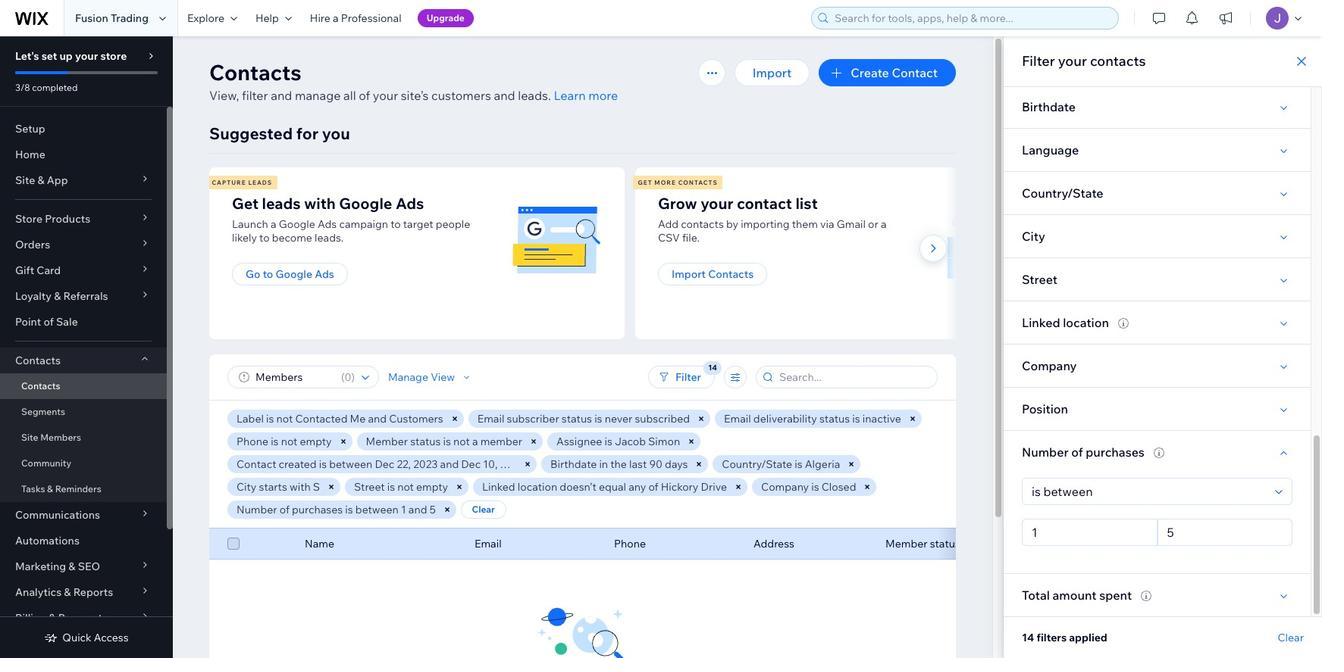 Task type: locate. For each thing, give the bounding box(es) containing it.
hickory
[[661, 481, 699, 494]]

0 vertical spatial birthdate
[[1022, 99, 1076, 114]]

name
[[305, 538, 334, 551]]

community link
[[0, 451, 167, 477]]

0 vertical spatial contacts
[[1090, 52, 1146, 70]]

google
[[339, 194, 392, 213], [279, 218, 315, 231], [276, 268, 312, 281]]

is left jacob
[[605, 435, 613, 449]]

1 horizontal spatial street
[[1022, 272, 1058, 287]]

the
[[611, 458, 627, 472]]

1 vertical spatial number
[[237, 503, 277, 517]]

hire a professional link
[[301, 0, 411, 36]]

2023 right 10,
[[500, 458, 525, 472]]

is left never
[[595, 412, 602, 426]]

communications button
[[0, 503, 167, 528]]

a down leads
[[271, 218, 276, 231]]

closed
[[822, 481, 856, 494]]

not up phone is not empty
[[276, 412, 293, 426]]

birthdate up doesn't
[[550, 458, 597, 472]]

a
[[333, 11, 339, 25], [271, 218, 276, 231], [881, 218, 887, 231], [472, 435, 478, 449]]

ads inside go to google ads button
[[315, 268, 334, 281]]

with inside get leads with google ads launch a google ads campaign to target people likely to become leads.
[[304, 194, 336, 213]]

1 horizontal spatial company
[[1022, 359, 1077, 374]]

0 horizontal spatial location
[[518, 481, 557, 494]]

of for point of sale
[[44, 315, 54, 329]]

label is not contacted me and customers
[[237, 412, 443, 426]]

3/8
[[15, 82, 30, 93]]

get
[[232, 194, 259, 213]]

& for marketing
[[68, 560, 75, 574]]

2023 right "22,"
[[413, 458, 438, 472]]

import inside button
[[753, 65, 792, 80]]

company is closed
[[761, 481, 856, 494]]

0 vertical spatial location
[[1063, 315, 1109, 331]]

company down country/state is algeria
[[761, 481, 809, 494]]

import for import contacts
[[672, 268, 706, 281]]

1 horizontal spatial leads.
[[518, 88, 551, 103]]

segments
[[21, 406, 65, 418]]

1 vertical spatial location
[[518, 481, 557, 494]]

1 vertical spatial empty
[[416, 481, 448, 494]]

0 horizontal spatial country/state
[[722, 458, 792, 472]]

& for loyalty
[[54, 290, 61, 303]]

site for site members
[[21, 432, 38, 444]]

5
[[430, 503, 436, 517]]

1 horizontal spatial import
[[753, 65, 792, 80]]

0 vertical spatial phone
[[237, 435, 268, 449]]

label
[[237, 412, 264, 426]]

capture
[[212, 179, 246, 187]]

contacts
[[678, 179, 718, 187]]

to inside button
[[263, 268, 273, 281]]

leads.
[[518, 88, 551, 103], [315, 231, 344, 245]]

0 vertical spatial street
[[1022, 272, 1058, 287]]

& inside popup button
[[49, 612, 56, 626]]

1 horizontal spatial number
[[1022, 445, 1069, 460]]

country/state up drive at right
[[722, 458, 792, 472]]

0 horizontal spatial contact
[[237, 458, 276, 472]]

member for member status
[[886, 538, 928, 551]]

in
[[599, 458, 608, 472]]

learn
[[554, 88, 586, 103]]

0 vertical spatial city
[[1022, 229, 1045, 244]]

point
[[15, 315, 41, 329]]

list
[[207, 168, 1057, 340]]

tasks
[[21, 484, 45, 495]]

1 vertical spatial between
[[355, 503, 399, 517]]

0 horizontal spatial dec
[[375, 458, 394, 472]]

1 vertical spatial ads
[[318, 218, 337, 231]]

& right billing
[[49, 612, 56, 626]]

0 horizontal spatial 2023
[[413, 458, 438, 472]]

company up position
[[1022, 359, 1077, 374]]

1 vertical spatial birthdate
[[550, 458, 597, 472]]

1 vertical spatial member
[[886, 538, 928, 551]]

1 vertical spatial with
[[290, 481, 311, 494]]

1 vertical spatial street
[[354, 481, 385, 494]]

10,
[[483, 458, 498, 472]]

import for import
[[753, 65, 792, 80]]

with for s
[[290, 481, 311, 494]]

hire a professional
[[310, 11, 402, 25]]

2 vertical spatial ads
[[315, 268, 334, 281]]

go to google ads
[[246, 268, 334, 281]]

empty up 5
[[416, 481, 448, 494]]

member for member status is not a member
[[366, 435, 408, 449]]

0 vertical spatial company
[[1022, 359, 1077, 374]]

1 vertical spatial import
[[672, 268, 706, 281]]

leads. left learn
[[518, 88, 551, 103]]

1 dec from the left
[[375, 458, 394, 472]]

empty down contacted
[[300, 435, 332, 449]]

To number field
[[1163, 520, 1287, 546]]

0 vertical spatial site
[[15, 174, 35, 187]]

completed
[[32, 82, 78, 93]]

country/state
[[1022, 186, 1104, 201], [722, 458, 792, 472]]

leads
[[248, 179, 272, 187]]

0 vertical spatial number
[[1022, 445, 1069, 460]]

launch
[[232, 218, 268, 231]]

filter
[[1022, 52, 1055, 70], [676, 371, 701, 384]]

referrals
[[63, 290, 108, 303]]

& left reports on the bottom left
[[64, 586, 71, 600]]

to right go
[[263, 268, 273, 281]]

a left member
[[472, 435, 478, 449]]

tasks & reminders
[[21, 484, 101, 495]]

number of purchases
[[1022, 445, 1145, 460]]

them
[[792, 218, 818, 231]]

street down contact created is between dec 22, 2023 and dec 10, 2023
[[354, 481, 385, 494]]

& right tasks
[[47, 484, 53, 495]]

country/state down the language
[[1022, 186, 1104, 201]]

1 vertical spatial city
[[237, 481, 257, 494]]

import inside button
[[672, 268, 706, 281]]

1 vertical spatial purchases
[[292, 503, 343, 517]]

deliverability
[[754, 412, 817, 426]]

dec left 10,
[[461, 458, 481, 472]]

applied
[[1069, 632, 1108, 645]]

with left s
[[290, 481, 311, 494]]

google inside button
[[276, 268, 312, 281]]

location for linked location
[[1063, 315, 1109, 331]]

1 horizontal spatial location
[[1063, 315, 1109, 331]]

is right the label
[[266, 412, 274, 426]]

with right leads
[[304, 194, 336, 213]]

1 2023 from the left
[[413, 458, 438, 472]]

google down leads
[[279, 218, 315, 231]]

contacts inside "dropdown button"
[[15, 354, 61, 368]]

1 horizontal spatial filter
[[1022, 52, 1055, 70]]

1 vertical spatial company
[[761, 481, 809, 494]]

and
[[271, 88, 292, 103], [494, 88, 515, 103], [368, 412, 387, 426], [440, 458, 459, 472], [409, 503, 427, 517]]

email
[[477, 412, 505, 426], [724, 412, 751, 426], [475, 538, 502, 551]]

products
[[45, 212, 90, 226]]

communications
[[15, 509, 100, 522]]

None checkbox
[[227, 535, 240, 554]]

home
[[15, 148, 45, 162]]

contact
[[892, 65, 938, 80], [237, 458, 276, 472]]

member status
[[886, 538, 961, 551]]

analytics & reports
[[15, 586, 113, 600]]

contact right create in the right of the page
[[892, 65, 938, 80]]

1 horizontal spatial linked
[[1022, 315, 1060, 331]]

1 horizontal spatial city
[[1022, 229, 1045, 244]]

1 vertical spatial contact
[[237, 458, 276, 472]]

1 horizontal spatial country/state
[[1022, 186, 1104, 201]]

number down position
[[1022, 445, 1069, 460]]

0 vertical spatial clear
[[472, 504, 495, 516]]

purchases down s
[[292, 503, 343, 517]]

0 horizontal spatial birthdate
[[550, 458, 597, 472]]

not up created
[[281, 435, 297, 449]]

2 vertical spatial google
[[276, 268, 312, 281]]

trading
[[111, 11, 149, 25]]

1 vertical spatial google
[[279, 218, 315, 231]]

not for street is not empty
[[397, 481, 414, 494]]

of inside sidebar element
[[44, 315, 54, 329]]

your inside sidebar element
[[75, 49, 98, 63]]

contacts up segments
[[21, 381, 60, 392]]

birthdate up the language
[[1022, 99, 1076, 114]]

phone down the label
[[237, 435, 268, 449]]

quick access button
[[44, 632, 129, 645]]

birthdate for birthdate
[[1022, 99, 1076, 114]]

between left 1
[[355, 503, 399, 517]]

street up the linked location
[[1022, 272, 1058, 287]]

number for number of purchases is between 1 and 5
[[237, 503, 277, 517]]

& left app
[[37, 174, 44, 187]]

site
[[15, 174, 35, 187], [21, 432, 38, 444]]

0 horizontal spatial import
[[672, 268, 706, 281]]

1 horizontal spatial member
[[886, 538, 928, 551]]

contacts down by
[[708, 268, 754, 281]]

1 horizontal spatial empty
[[416, 481, 448, 494]]

0 vertical spatial linked
[[1022, 315, 1060, 331]]

your inside grow your contact list add contacts by importing them via gmail or a csv file.
[[701, 194, 734, 213]]

0 horizontal spatial clear button
[[461, 501, 506, 519]]

ads up target
[[396, 194, 424, 213]]

sidebar element
[[0, 36, 173, 659]]

site down "home"
[[15, 174, 35, 187]]

0 vertical spatial leads.
[[518, 88, 551, 103]]

of for number of purchases is between 1 and 5
[[280, 503, 290, 517]]

1 horizontal spatial purchases
[[1086, 445, 1145, 460]]

access
[[94, 632, 129, 645]]

a inside grow your contact list add contacts by importing them via gmail or a csv file.
[[881, 218, 887, 231]]

contacts inside button
[[708, 268, 754, 281]]

list containing get leads with google ads
[[207, 168, 1057, 340]]

0 vertical spatial empty
[[300, 435, 332, 449]]

manage
[[295, 88, 341, 103]]

1 horizontal spatial clear button
[[1278, 632, 1304, 645]]

purchases for number of purchases
[[1086, 445, 1145, 460]]

0 horizontal spatial city
[[237, 481, 257, 494]]

1 vertical spatial leads.
[[315, 231, 344, 245]]

1 horizontal spatial phone
[[614, 538, 646, 551]]

& inside "dropdown button"
[[68, 560, 75, 574]]

1 horizontal spatial dec
[[461, 458, 481, 472]]

let's
[[15, 49, 39, 63]]

analytics
[[15, 586, 62, 600]]

dec left "22,"
[[375, 458, 394, 472]]

set
[[41, 49, 57, 63]]

& right the loyalty
[[54, 290, 61, 303]]

number of purchases is between 1 and 5
[[237, 503, 436, 517]]

0 horizontal spatial phone
[[237, 435, 268, 449]]

contact up starts
[[237, 458, 276, 472]]

inactive
[[863, 412, 901, 426]]

0 horizontal spatial leads.
[[315, 231, 344, 245]]

0 vertical spatial purchases
[[1086, 445, 1145, 460]]

0 vertical spatial member
[[366, 435, 408, 449]]

more
[[655, 179, 676, 187]]

0 horizontal spatial filter
[[676, 371, 701, 384]]

manage
[[388, 371, 428, 384]]

number down starts
[[237, 503, 277, 517]]

email for email deliverability status is inactive
[[724, 412, 751, 426]]

card
[[37, 264, 61, 278]]

go
[[246, 268, 260, 281]]

ads down get leads with google ads launch a google ads campaign to target people likely to become leads.
[[315, 268, 334, 281]]

subscriber
[[507, 412, 559, 426]]

automations link
[[0, 528, 167, 554]]

0 horizontal spatial empty
[[300, 435, 332, 449]]

& left seo
[[68, 560, 75, 574]]

create
[[851, 65, 889, 80]]

0 horizontal spatial purchases
[[292, 503, 343, 517]]

google up campaign
[[339, 194, 392, 213]]

1 horizontal spatial contact
[[892, 65, 938, 80]]

not down "22,"
[[397, 481, 414, 494]]

contacted
[[295, 412, 348, 426]]

1 vertical spatial clear
[[1278, 632, 1304, 645]]

1 vertical spatial contacts
[[681, 218, 724, 231]]

& for site
[[37, 174, 44, 187]]

1 vertical spatial site
[[21, 432, 38, 444]]

a right or
[[881, 218, 887, 231]]

(
[[341, 371, 345, 384]]

& for analytics
[[64, 586, 71, 600]]

1 vertical spatial clear button
[[1278, 632, 1304, 645]]

loyalty & referrals button
[[0, 284, 167, 309]]

0 vertical spatial with
[[304, 194, 336, 213]]

is down contact created is between dec 22, 2023 and dec 10, 2023
[[387, 481, 395, 494]]

assignee is jacob simon
[[557, 435, 680, 449]]

0 horizontal spatial member
[[366, 435, 408, 449]]

0 horizontal spatial number
[[237, 503, 277, 517]]

email subscriber status is never subscribed
[[477, 412, 690, 426]]

1 horizontal spatial clear
[[1278, 632, 1304, 645]]

and right customers
[[494, 88, 515, 103]]

company for company is closed
[[761, 481, 809, 494]]

gmail
[[837, 218, 866, 231]]

1 horizontal spatial 2023
[[500, 458, 525, 472]]

1 vertical spatial country/state
[[722, 458, 792, 472]]

&
[[37, 174, 44, 187], [54, 290, 61, 303], [47, 484, 53, 495], [68, 560, 75, 574], [64, 586, 71, 600], [49, 612, 56, 626]]

linked for linked location
[[1022, 315, 1060, 331]]

filters
[[1037, 632, 1067, 645]]

between down the me
[[329, 458, 373, 472]]

empty
[[300, 435, 332, 449], [416, 481, 448, 494]]

is up starts
[[271, 435, 279, 449]]

phone down any
[[614, 538, 646, 551]]

city for city
[[1022, 229, 1045, 244]]

leads. inside get leads with google ads launch a google ads campaign to target people likely to become leads.
[[315, 231, 344, 245]]

0 vertical spatial contact
[[892, 65, 938, 80]]

contacts link
[[0, 374, 167, 400]]

help
[[255, 11, 279, 25]]

contacts up filter in the top of the page
[[209, 59, 302, 86]]

people
[[436, 218, 470, 231]]

site's
[[401, 88, 429, 103]]

filter inside button
[[676, 371, 701, 384]]

Search for tools, apps, help & more... field
[[830, 8, 1114, 29]]

0 horizontal spatial company
[[761, 481, 809, 494]]

site inside dropdown button
[[15, 174, 35, 187]]

0 vertical spatial filter
[[1022, 52, 1055, 70]]

0 horizontal spatial street
[[354, 481, 385, 494]]

1 vertical spatial phone
[[614, 538, 646, 551]]

0 horizontal spatial linked
[[482, 481, 515, 494]]

help button
[[246, 0, 301, 36]]

0 vertical spatial country/state
[[1022, 186, 1104, 201]]

1 horizontal spatial birthdate
[[1022, 99, 1076, 114]]

ads left campaign
[[318, 218, 337, 231]]

google down become
[[276, 268, 312, 281]]

0 horizontal spatial contacts
[[681, 218, 724, 231]]

suggested
[[209, 124, 293, 143]]

contacts inside grow your contact list add contacts by importing them via gmail or a csv file.
[[681, 218, 724, 231]]

purchases up 'select an option' 'field' at the bottom of page
[[1086, 445, 1145, 460]]

0 vertical spatial ads
[[396, 194, 424, 213]]

1 vertical spatial filter
[[676, 371, 701, 384]]

0 vertical spatial import
[[753, 65, 792, 80]]

& for billing
[[49, 612, 56, 626]]

1 vertical spatial linked
[[482, 481, 515, 494]]

any
[[629, 481, 646, 494]]

contacts down point of sale
[[15, 354, 61, 368]]

country/state for country/state is algeria
[[722, 458, 792, 472]]

leads. right become
[[315, 231, 344, 245]]

site down segments
[[21, 432, 38, 444]]

your
[[75, 49, 98, 63], [1058, 52, 1087, 70], [373, 88, 398, 103], [701, 194, 734, 213]]

and right 1
[[409, 503, 427, 517]]

reports
[[73, 586, 113, 600]]

clear button
[[461, 501, 506, 519], [1278, 632, 1304, 645]]



Task type: vqa. For each thing, say whether or not it's contained in the screenshot.
the top THE MANAGE
no



Task type: describe. For each thing, give the bounding box(es) containing it.
phone for phone
[[614, 538, 646, 551]]

member
[[480, 435, 523, 449]]

automations
[[15, 535, 80, 548]]

point of sale
[[15, 315, 78, 329]]

segments link
[[0, 400, 167, 425]]

quick access
[[62, 632, 129, 645]]

create contact
[[851, 65, 938, 80]]

orders button
[[0, 232, 167, 258]]

gift card
[[15, 264, 61, 278]]

member status is not a member
[[366, 435, 523, 449]]

90
[[649, 458, 663, 472]]

and right the me
[[368, 412, 387, 426]]

Search... field
[[775, 367, 933, 388]]

street for street is not empty
[[354, 481, 385, 494]]

drive
[[701, 481, 727, 494]]

view,
[[209, 88, 239, 103]]

setup
[[15, 122, 45, 136]]

0 vertical spatial google
[[339, 194, 392, 213]]

empty for street is not empty
[[416, 481, 448, 494]]

city for city starts with s
[[237, 481, 257, 494]]

empty for phone is not empty
[[300, 435, 332, 449]]

likely
[[232, 231, 257, 245]]

company for company
[[1022, 359, 1077, 374]]

suggested for you
[[209, 124, 350, 143]]

s
[[313, 481, 320, 494]]

billing & payments button
[[0, 606, 167, 632]]

capture leads
[[212, 179, 272, 187]]

2 dec from the left
[[461, 458, 481, 472]]

grow your contact list add contacts by importing them via gmail or a csv file.
[[658, 194, 887, 245]]

not left member
[[453, 435, 470, 449]]

country/state for country/state
[[1022, 186, 1104, 201]]

orders
[[15, 238, 50, 252]]

is left inactive
[[852, 412, 860, 426]]

leads
[[262, 194, 301, 213]]

fusion
[[75, 11, 108, 25]]

of for number of purchases
[[1072, 445, 1083, 460]]

street for street
[[1022, 272, 1058, 287]]

filter for filter your contacts
[[1022, 52, 1055, 70]]

you
[[322, 124, 350, 143]]

0 vertical spatial between
[[329, 458, 373, 472]]

filter your contacts
[[1022, 52, 1146, 70]]

starts
[[259, 481, 287, 494]]

marketing & seo
[[15, 560, 100, 574]]

payments
[[58, 612, 108, 626]]

& for tasks
[[47, 484, 53, 495]]

all
[[344, 88, 356, 103]]

filter
[[242, 88, 268, 103]]

14 filters applied
[[1022, 632, 1108, 645]]

marketing & seo button
[[0, 554, 167, 580]]

reminders
[[55, 484, 101, 495]]

let's set up your store
[[15, 49, 127, 63]]

manage view button
[[388, 371, 473, 384]]

leads. inside contacts view, filter and manage all of your site's customers and leads. learn more
[[518, 88, 551, 103]]

a right hire
[[333, 11, 339, 25]]

me
[[350, 412, 366, 426]]

setup link
[[0, 116, 167, 142]]

sale
[[56, 315, 78, 329]]

Unsaved view field
[[251, 367, 337, 388]]

and down member status is not a member
[[440, 458, 459, 472]]

is down customers
[[443, 435, 451, 449]]

a inside get leads with google ads launch a google ads campaign to target people likely to become leads.
[[271, 218, 276, 231]]

1 horizontal spatial contacts
[[1090, 52, 1146, 70]]

subscribed
[[635, 412, 690, 426]]

with for google
[[304, 194, 336, 213]]

for
[[296, 124, 319, 143]]

grow
[[658, 194, 697, 213]]

contacts inside contacts view, filter and manage all of your site's customers and leads. learn more
[[209, 59, 302, 86]]

manage view
[[388, 371, 455, 384]]

is left algeria
[[795, 458, 803, 472]]

explore
[[187, 11, 224, 25]]

number for number of purchases
[[1022, 445, 1069, 460]]

marketing
[[15, 560, 66, 574]]

import contacts
[[672, 268, 754, 281]]

get
[[638, 179, 653, 187]]

site & app button
[[0, 168, 167, 193]]

seo
[[78, 560, 100, 574]]

email deliverability status is inactive
[[724, 412, 901, 426]]

location for linked location doesn't equal any of hickory drive
[[518, 481, 557, 494]]

last
[[629, 458, 647, 472]]

contact inside button
[[892, 65, 938, 80]]

of inside contacts view, filter and manage all of your site's customers and leads. learn more
[[359, 88, 370, 103]]

0 horizontal spatial clear
[[472, 504, 495, 516]]

via
[[820, 218, 835, 231]]

14
[[1022, 632, 1034, 645]]

loyalty
[[15, 290, 52, 303]]

is up s
[[319, 458, 327, 472]]

your inside contacts view, filter and manage all of your site's customers and leads. learn more
[[373, 88, 398, 103]]

hire
[[310, 11, 331, 25]]

learn more button
[[554, 86, 618, 105]]

to left target
[[391, 218, 401, 231]]

3/8 completed
[[15, 82, 78, 93]]

csv
[[658, 231, 680, 245]]

total
[[1022, 588, 1050, 604]]

to right likely
[[259, 231, 270, 245]]

city starts with s
[[237, 481, 320, 494]]

not for label is not contacted me and customers
[[276, 412, 293, 426]]

create contact button
[[819, 59, 956, 86]]

Select an option field
[[1027, 479, 1271, 505]]

From number field
[[1027, 520, 1152, 546]]

site members link
[[0, 425, 167, 451]]

is left closed
[[812, 481, 819, 494]]

email for email subscriber status is never subscribed
[[477, 412, 505, 426]]

is left 1
[[345, 503, 353, 517]]

filter button
[[648, 366, 715, 389]]

phone for phone is not empty
[[237, 435, 268, 449]]

get leads with google ads launch a google ads campaign to target people likely to become leads.
[[232, 194, 470, 245]]

filter for filter
[[676, 371, 701, 384]]

purchases for number of purchases is between 1 and 5
[[292, 503, 343, 517]]

site & app
[[15, 174, 68, 187]]

and right filter in the top of the page
[[271, 88, 292, 103]]

campaign
[[339, 218, 388, 231]]

)
[[351, 371, 355, 384]]

upgrade
[[427, 12, 465, 24]]

contacts button
[[0, 348, 167, 374]]

by
[[726, 218, 739, 231]]

site for site & app
[[15, 174, 35, 187]]

1
[[401, 503, 406, 517]]

point of sale link
[[0, 309, 167, 335]]

contact
[[737, 194, 792, 213]]

birthdate for birthdate in the last 90 days
[[550, 458, 597, 472]]

language
[[1022, 143, 1079, 158]]

2 2023 from the left
[[500, 458, 525, 472]]

assignee
[[557, 435, 602, 449]]

store products
[[15, 212, 90, 226]]

linked for linked location doesn't equal any of hickory drive
[[482, 481, 515, 494]]

linked location
[[1022, 315, 1109, 331]]

go to google ads button
[[232, 263, 348, 286]]

not for phone is not empty
[[281, 435, 297, 449]]

quick
[[62, 632, 91, 645]]

billing
[[15, 612, 46, 626]]

0 vertical spatial clear button
[[461, 501, 506, 519]]



